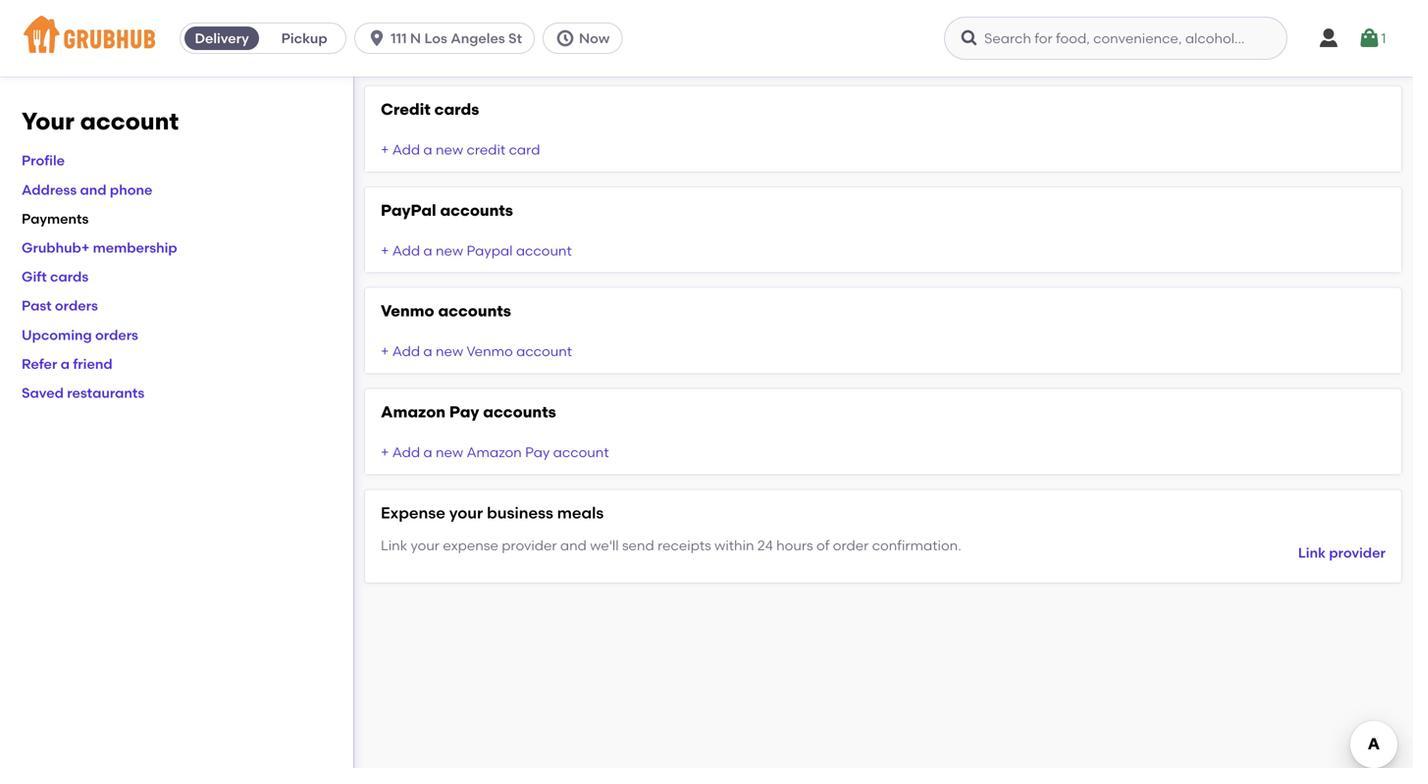 Task type: describe. For each thing, give the bounding box(es) containing it.
paypal
[[381, 201, 436, 220]]

paypal accounts
[[381, 201, 513, 220]]

new for amazon
[[436, 444, 463, 461]]

now button
[[543, 23, 630, 54]]

angeles
[[451, 30, 505, 47]]

saved restaurants link
[[22, 385, 144, 401]]

credit cards
[[381, 100, 479, 119]]

1 horizontal spatial pay
[[525, 444, 550, 461]]

past orders
[[22, 298, 98, 314]]

0 horizontal spatial provider
[[502, 537, 557, 554]]

+ for credit cards
[[381, 141, 389, 158]]

los
[[424, 30, 447, 47]]

0 vertical spatial and
[[80, 181, 107, 198]]

1 horizontal spatial provider
[[1329, 545, 1386, 562]]

1
[[1381, 30, 1386, 46]]

add for credit
[[392, 141, 420, 158]]

111 n los angeles st
[[391, 30, 522, 47]]

refer a friend link
[[22, 356, 113, 372]]

st
[[508, 30, 522, 47]]

business
[[487, 503, 553, 522]]

now
[[579, 30, 610, 47]]

grubhub+
[[22, 239, 90, 256]]

your account
[[22, 107, 179, 135]]

0 horizontal spatial amazon
[[381, 402, 446, 422]]

gift cards link
[[22, 269, 88, 285]]

gift
[[22, 269, 47, 285]]

within
[[715, 537, 754, 554]]

profile
[[22, 152, 65, 169]]

new for paypal
[[436, 242, 463, 259]]

+ add a new amazon pay account
[[381, 444, 609, 461]]

card
[[509, 141, 540, 158]]

gift cards
[[22, 269, 88, 285]]

0 vertical spatial venmo
[[381, 301, 434, 321]]

111 n los angeles st button
[[354, 23, 543, 54]]

account up amazon pay accounts
[[516, 343, 572, 360]]

address
[[22, 181, 77, 198]]

+ add a new paypal account link
[[381, 242, 572, 259]]

+ add a new paypal account
[[381, 242, 572, 259]]

delivery button
[[181, 23, 263, 54]]

upcoming
[[22, 327, 92, 343]]

your for link
[[411, 537, 440, 554]]

link your expense provider and we'll send receipts within 24 hours of order confirmation. link provider
[[381, 537, 1386, 562]]

friend
[[73, 356, 113, 372]]

accounts for paypal accounts
[[440, 201, 513, 220]]

grubhub+ membership
[[22, 239, 177, 256]]

1 vertical spatial amazon
[[467, 444, 522, 461]]

your
[[22, 107, 74, 135]]

new for venmo
[[436, 343, 463, 360]]

meals
[[557, 503, 604, 522]]

0 vertical spatial pay
[[449, 402, 479, 422]]

add for venmo
[[392, 343, 420, 360]]

pickup button
[[263, 23, 346, 54]]

we'll
[[590, 537, 619, 554]]

refer a friend
[[22, 356, 113, 372]]

svg image for now
[[555, 28, 575, 48]]

of
[[817, 537, 830, 554]]

grubhub+ membership link
[[22, 239, 177, 256]]

111
[[391, 30, 407, 47]]

orders for upcoming orders
[[95, 327, 138, 343]]

cards for credit cards
[[434, 100, 479, 119]]



Task type: vqa. For each thing, say whether or not it's contained in the screenshot.
rightmost Rib)
no



Task type: locate. For each thing, give the bounding box(es) containing it.
new down venmo accounts
[[436, 343, 463, 360]]

1 horizontal spatial link
[[1298, 545, 1326, 562]]

new for credit
[[436, 141, 463, 158]]

your down expense
[[411, 537, 440, 554]]

+ up expense
[[381, 444, 389, 461]]

new left credit
[[436, 141, 463, 158]]

1 horizontal spatial venmo
[[466, 343, 513, 360]]

address and phone link
[[22, 181, 152, 198]]

saved restaurants
[[22, 385, 144, 401]]

account
[[80, 107, 179, 135], [516, 242, 572, 259], [516, 343, 572, 360], [553, 444, 609, 461]]

1 horizontal spatial svg image
[[555, 28, 575, 48]]

2 + from the top
[[381, 242, 389, 259]]

0 horizontal spatial pay
[[449, 402, 479, 422]]

a for paypal
[[423, 242, 432, 259]]

orders up the upcoming orders link
[[55, 298, 98, 314]]

3 new from the top
[[436, 343, 463, 360]]

svg image
[[1358, 26, 1381, 50], [367, 28, 387, 48], [555, 28, 575, 48]]

address and phone
[[22, 181, 152, 198]]

orders for past orders
[[55, 298, 98, 314]]

0 horizontal spatial venmo
[[381, 301, 434, 321]]

order
[[833, 537, 869, 554]]

Search for food, convenience, alcohol... search field
[[944, 17, 1288, 60]]

add down "paypal"
[[392, 242, 420, 259]]

upcoming orders
[[22, 327, 138, 343]]

past
[[22, 298, 52, 314]]

confirmation.
[[872, 537, 961, 554]]

1 + from the top
[[381, 141, 389, 158]]

venmo up + add a new venmo account
[[381, 301, 434, 321]]

main navigation navigation
[[0, 0, 1413, 77]]

1 vertical spatial pay
[[525, 444, 550, 461]]

1 vertical spatial cards
[[50, 269, 88, 285]]

venmo down venmo accounts
[[466, 343, 513, 360]]

expense your business meals
[[381, 503, 604, 522]]

accounts up + add a new paypal account
[[440, 201, 513, 220]]

1 vertical spatial your
[[411, 537, 440, 554]]

a for amazon
[[423, 444, 432, 461]]

cards
[[434, 100, 479, 119], [50, 269, 88, 285]]

+
[[381, 141, 389, 158], [381, 242, 389, 259], [381, 343, 389, 360], [381, 444, 389, 461]]

cards up + add a new credit card 'link'
[[434, 100, 479, 119]]

account up phone
[[80, 107, 179, 135]]

1 horizontal spatial svg image
[[1317, 26, 1341, 50]]

provider
[[502, 537, 557, 554], [1329, 545, 1386, 562]]

orders
[[55, 298, 98, 314], [95, 327, 138, 343]]

a down amazon pay accounts
[[423, 444, 432, 461]]

a
[[423, 141, 432, 158], [423, 242, 432, 259], [423, 343, 432, 360], [61, 356, 70, 372], [423, 444, 432, 461]]

svg image inside now button
[[555, 28, 575, 48]]

0 vertical spatial amazon
[[381, 402, 446, 422]]

payments link
[[22, 210, 89, 227]]

membership
[[93, 239, 177, 256]]

payments
[[22, 210, 89, 227]]

send
[[622, 537, 654, 554]]

pay up + add a new amazon pay account
[[449, 402, 479, 422]]

1 add from the top
[[392, 141, 420, 158]]

new left paypal on the left top
[[436, 242, 463, 259]]

your up expense
[[449, 503, 483, 522]]

paypal
[[467, 242, 513, 259]]

0 horizontal spatial your
[[411, 537, 440, 554]]

1 horizontal spatial your
[[449, 503, 483, 522]]

a for credit
[[423, 141, 432, 158]]

your inside link your expense provider and we'll send receipts within 24 hours of order confirmation. link provider
[[411, 537, 440, 554]]

expense
[[443, 537, 498, 554]]

hours
[[776, 537, 813, 554]]

new
[[436, 141, 463, 158], [436, 242, 463, 259], [436, 343, 463, 360], [436, 444, 463, 461]]

+ add a new venmo account link
[[381, 343, 572, 360]]

a for venmo
[[423, 343, 432, 360]]

+ add a new credit card link
[[381, 141, 540, 158]]

svg image inside 111 n los angeles st "button"
[[367, 28, 387, 48]]

and inside link your expense provider and we'll send receipts within 24 hours of order confirmation. link provider
[[560, 537, 587, 554]]

refer
[[22, 356, 57, 372]]

accounts
[[440, 201, 513, 220], [438, 301, 511, 321], [483, 402, 556, 422]]

upcoming orders link
[[22, 327, 138, 343]]

1 vertical spatial accounts
[[438, 301, 511, 321]]

your
[[449, 503, 483, 522], [411, 537, 440, 554]]

svg image for 1
[[1358, 26, 1381, 50]]

pay up business
[[525, 444, 550, 461]]

accounts up + add a new venmo account
[[438, 301, 511, 321]]

2 new from the top
[[436, 242, 463, 259]]

restaurants
[[67, 385, 144, 401]]

0 horizontal spatial and
[[80, 181, 107, 198]]

1 vertical spatial and
[[560, 537, 587, 554]]

add down venmo accounts
[[392, 343, 420, 360]]

4 new from the top
[[436, 444, 463, 461]]

venmo
[[381, 301, 434, 321], [466, 343, 513, 360]]

add down credit
[[392, 141, 420, 158]]

2 horizontal spatial svg image
[[1358, 26, 1381, 50]]

1 horizontal spatial and
[[560, 537, 587, 554]]

+ add a new venmo account
[[381, 343, 572, 360]]

n
[[410, 30, 421, 47]]

+ down "paypal"
[[381, 242, 389, 259]]

0 vertical spatial cards
[[434, 100, 479, 119]]

1 new from the top
[[436, 141, 463, 158]]

saved
[[22, 385, 64, 401]]

0 horizontal spatial svg image
[[960, 28, 979, 48]]

add
[[392, 141, 420, 158], [392, 242, 420, 259], [392, 343, 420, 360], [392, 444, 420, 461]]

add for paypal
[[392, 242, 420, 259]]

svg image for 111 n los angeles st
[[367, 28, 387, 48]]

past orders link
[[22, 298, 98, 314]]

delivery
[[195, 30, 249, 47]]

1 vertical spatial orders
[[95, 327, 138, 343]]

24
[[758, 537, 773, 554]]

+ for paypal accounts
[[381, 242, 389, 259]]

0 vertical spatial accounts
[[440, 201, 513, 220]]

0 vertical spatial orders
[[55, 298, 98, 314]]

svg image
[[1317, 26, 1341, 50], [960, 28, 979, 48]]

credit
[[381, 100, 431, 119]]

+ for venmo accounts
[[381, 343, 389, 360]]

amazon down amazon pay accounts
[[467, 444, 522, 461]]

amazon pay accounts
[[381, 402, 556, 422]]

+ for amazon pay accounts
[[381, 444, 389, 461]]

venmo accounts
[[381, 301, 511, 321]]

credit
[[467, 141, 506, 158]]

expense
[[381, 503, 445, 522]]

1 button
[[1358, 21, 1386, 56]]

account up meals
[[553, 444, 609, 461]]

accounts for venmo accounts
[[438, 301, 511, 321]]

+ down venmo accounts
[[381, 343, 389, 360]]

1 vertical spatial venmo
[[466, 343, 513, 360]]

a right refer
[[61, 356, 70, 372]]

cards up past orders
[[50, 269, 88, 285]]

a down paypal accounts
[[423, 242, 432, 259]]

1 horizontal spatial amazon
[[467, 444, 522, 461]]

2 add from the top
[[392, 242, 420, 259]]

+ add a new credit card
[[381, 141, 540, 158]]

profile link
[[22, 152, 65, 169]]

add for amazon
[[392, 444, 420, 461]]

cards for gift cards
[[50, 269, 88, 285]]

4 add from the top
[[392, 444, 420, 461]]

amazon down + add a new venmo account
[[381, 402, 446, 422]]

1 horizontal spatial cards
[[434, 100, 479, 119]]

0 horizontal spatial svg image
[[367, 28, 387, 48]]

your for expense
[[449, 503, 483, 522]]

orders up friend
[[95, 327, 138, 343]]

0 horizontal spatial cards
[[50, 269, 88, 285]]

+ down credit
[[381, 141, 389, 158]]

receipts
[[658, 537, 711, 554]]

0 horizontal spatial link
[[381, 537, 407, 554]]

a down credit cards
[[423, 141, 432, 158]]

2 vertical spatial accounts
[[483, 402, 556, 422]]

accounts up + add a new amazon pay account
[[483, 402, 556, 422]]

and left phone
[[80, 181, 107, 198]]

account right paypal on the left top
[[516, 242, 572, 259]]

amazon
[[381, 402, 446, 422], [467, 444, 522, 461]]

and
[[80, 181, 107, 198], [560, 537, 587, 554]]

3 + from the top
[[381, 343, 389, 360]]

4 + from the top
[[381, 444, 389, 461]]

add up expense
[[392, 444, 420, 461]]

a down venmo accounts
[[423, 343, 432, 360]]

link
[[381, 537, 407, 554], [1298, 545, 1326, 562]]

svg image inside "1" button
[[1358, 26, 1381, 50]]

pickup
[[281, 30, 327, 47]]

pay
[[449, 402, 479, 422], [525, 444, 550, 461]]

0 vertical spatial your
[[449, 503, 483, 522]]

and left we'll
[[560, 537, 587, 554]]

+ add a new amazon pay account link
[[381, 444, 609, 461]]

link provider button
[[1298, 536, 1386, 571]]

3 add from the top
[[392, 343, 420, 360]]

phone
[[110, 181, 152, 198]]

new down amazon pay accounts
[[436, 444, 463, 461]]



